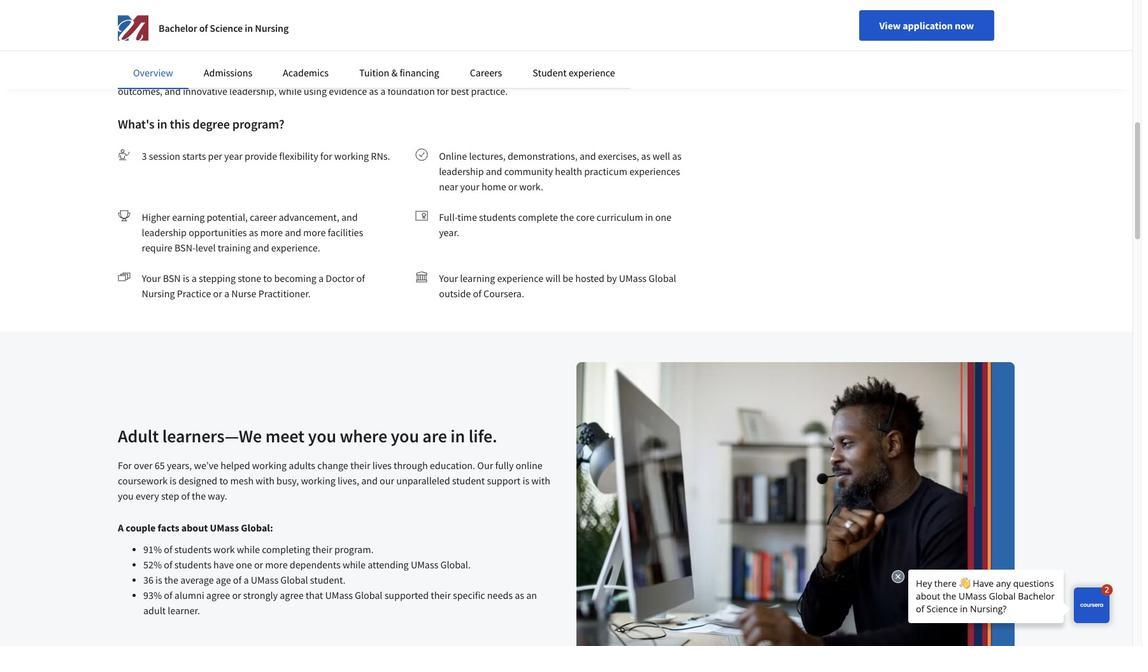 Task type: vqa. For each thing, say whether or not it's contained in the screenshot.
Enroll
no



Task type: locate. For each thing, give the bounding box(es) containing it.
working
[[334, 150, 369, 163], [252, 459, 287, 472], [301, 475, 336, 488]]

2 vertical spatial to
[[219, 475, 228, 488]]

umass left global.
[[411, 559, 439, 572]]

lives,
[[338, 475, 359, 488]]

are
[[423, 425, 447, 448]]

your learning experience will be hosted by umass global outside of coursera.
[[439, 272, 677, 300]]

1 vertical spatial health
[[555, 165, 582, 178]]

1 horizontal spatial their
[[350, 459, 371, 472]]

science up shortage,
[[210, 22, 243, 34]]

0 vertical spatial global
[[649, 272, 677, 285]]

dependents
[[290, 559, 341, 572]]

your up outside
[[439, 272, 458, 285]]

working down change
[[301, 475, 336, 488]]

1 vertical spatial leadership
[[142, 226, 187, 239]]

2 vertical spatial working
[[301, 475, 336, 488]]

one
[[656, 211, 672, 224], [236, 559, 252, 572]]

with inside the earning a bachelor of science in nursing offers numerous benefits for registered nurses and for hospitals. in addition to lessening the bachelor-trained nurse shortage, hospitals with a high percentage of bsn-prepared nurses have better health outcomes (
[[299, 54, 318, 67]]

to up way.
[[219, 475, 228, 488]]

for down including
[[437, 85, 449, 98]]

1 horizontal spatial you
[[308, 425, 336, 448]]

0 horizontal spatial bsn-
[[175, 242, 196, 254]]

students right time
[[479, 211, 516, 224]]

0 vertical spatial students
[[479, 211, 516, 224]]

nursing
[[368, 69, 400, 82]]

and left our
[[361, 475, 378, 488]]

about
[[181, 522, 208, 535]]

admissions link
[[204, 66, 252, 79]]

umass up the strongly
[[251, 574, 279, 587]]

have up age
[[214, 559, 234, 572]]

financing
[[400, 66, 439, 79]]

agree
[[206, 589, 230, 602], [280, 589, 304, 602]]

agree down age
[[206, 589, 230, 602]]

bsn- up role,
[[409, 54, 430, 67]]

hospitals.
[[520, 39, 561, 52]]

students up average
[[174, 559, 211, 572]]

1 horizontal spatial your
[[439, 272, 458, 285]]

and up careers link
[[488, 39, 504, 52]]

health down demonstrations,
[[555, 165, 582, 178]]

hospitals
[[259, 54, 297, 67]]

coursework
[[193, 69, 242, 82], [118, 475, 168, 488]]

with
[[939, 20, 957, 33], [299, 54, 318, 67], [256, 475, 275, 488], [532, 475, 550, 488]]

leadership down online
[[439, 165, 484, 178]]

one inside the "full-time students complete the core curriculum in one year."
[[656, 211, 672, 224]]

0 horizontal spatial to
[[219, 475, 228, 488]]

the
[[665, 39, 679, 52], [297, 69, 311, 82], [560, 211, 574, 224], [192, 490, 206, 503], [164, 574, 178, 587]]

agree left that
[[280, 589, 304, 602]]

complete
[[518, 211, 558, 224]]

the right '36'
[[164, 574, 178, 587]]

nursing inside your bsn is a stepping stone to becoming a doctor of nursing practice or a nurse practitioner.
[[142, 287, 175, 300]]

percentage
[[348, 54, 396, 67]]

students down about
[[174, 544, 211, 556]]

your left bsn
[[142, 272, 161, 285]]

0 vertical spatial nurses
[[457, 39, 486, 52]]

online
[[516, 459, 543, 472]]

1 horizontal spatial coursework
[[193, 69, 242, 82]]

their up lives,
[[350, 459, 371, 472]]

per
[[208, 150, 222, 163]]

have inside 91% of students work while completing their program. 52% of students have one or more dependents while attending umass global. 36 is the average age of a umass global student. 93% of alumni agree or strongly agree that umass global supported their specific needs as an adult learner.
[[214, 559, 234, 572]]

students inside the "full-time students complete the core curriculum in one year."
[[479, 211, 516, 224]]

higher
[[142, 211, 170, 224]]

their left specific
[[431, 589, 451, 602]]

science inside the earning a bachelor of science in nursing offers numerous benefits for registered nurses and for hospitals. in addition to lessening the bachelor-trained nurse shortage, hospitals with a high percentage of bsn-prepared nurses have better health outcomes (
[[211, 39, 243, 52]]

session
[[149, 150, 180, 163]]

to right "stone"
[[263, 272, 272, 285]]

with down the offers
[[299, 54, 318, 67]]

a up the strongly
[[244, 574, 249, 587]]

the down designed
[[192, 490, 206, 503]]

0 vertical spatial bsn-
[[409, 54, 430, 67]]

0 vertical spatial science
[[210, 22, 243, 34]]

1 vertical spatial nursing
[[255, 39, 289, 52]]

curriculum
[[597, 211, 643, 224]]

one inside 91% of students work while completing their program. 52% of students have one or more dependents while attending umass global. 36 is the average age of a umass global student. 93% of alumni agree or strongly agree that umass global supported their specific needs as an adult learner.
[[236, 559, 252, 572]]

and up experience.
[[285, 226, 301, 239]]

is right bsn
[[183, 272, 190, 285]]

1 horizontal spatial global
[[355, 589, 383, 602]]

science down "bachelor of science in nursing" at the left top
[[211, 39, 243, 52]]

0 vertical spatial leadership
[[439, 165, 484, 178]]

0 vertical spatial to
[[612, 39, 621, 52]]

1 vertical spatial science
[[211, 39, 243, 52]]

while down on
[[279, 85, 302, 98]]

using
[[304, 85, 327, 98]]

years,
[[167, 459, 192, 472]]

or
[[508, 180, 517, 193], [213, 287, 222, 300], [254, 559, 263, 572], [232, 589, 241, 602]]

their up dependents
[[312, 544, 332, 556]]

as down nursing
[[369, 85, 379, 98]]

through
[[394, 459, 428, 472]]

for right benefits on the top left of the page
[[399, 39, 411, 52]]

you up through
[[391, 425, 419, 448]]

have inside the earning a bachelor of science in nursing offers numerous benefits for registered nurses and for hospitals. in addition to lessening the bachelor-trained nurse shortage, hospitals with a high percentage of bsn-prepared nurses have better health outcomes (
[[501, 54, 521, 67]]

1 vertical spatial to
[[263, 272, 272, 285]]

1 horizontal spatial experience
[[569, 66, 615, 79]]

1 vertical spatial one
[[236, 559, 252, 572]]

the inside the earning a bachelor of science in nursing offers numerous benefits for registered nurses and for hospitals. in addition to lessening the bachelor-trained nurse shortage, hospitals with a high percentage of bsn-prepared nurses have better health outcomes (
[[665, 39, 679, 52]]

attending
[[368, 559, 409, 572]]

tuition
[[359, 66, 390, 79]]

0 horizontal spatial leadership
[[142, 226, 187, 239]]

adult
[[143, 605, 166, 618]]

global down attending
[[355, 589, 383, 602]]

0 horizontal spatial agree
[[206, 589, 230, 602]]

2 vertical spatial while
[[343, 559, 366, 572]]

1 vertical spatial global
[[281, 574, 308, 587]]

more down completing
[[265, 559, 288, 572]]

0 horizontal spatial one
[[236, 559, 252, 572]]

professional
[[313, 69, 366, 82]]

average
[[180, 574, 214, 587]]

1 vertical spatial your
[[460, 180, 480, 193]]

hosted
[[576, 272, 605, 285]]

have up centered
[[501, 54, 521, 67]]

one up the strongly
[[236, 559, 252, 572]]

while down program.
[[343, 559, 366, 572]]

1 horizontal spatial to
[[263, 272, 272, 285]]

while
[[279, 85, 302, 98], [237, 544, 260, 556], [343, 559, 366, 572]]

students for of
[[174, 544, 211, 556]]

or up the strongly
[[254, 559, 263, 572]]

a
[[153, 39, 158, 52], [320, 54, 325, 67], [381, 85, 386, 98], [192, 272, 197, 285], [319, 272, 324, 285], [224, 287, 229, 300], [244, 574, 249, 587]]

and inside for over 65 years, we've helped working adults change their lives through education. our fully online coursework is designed to mesh with busy, working lives, and our unparalleled student support is with you every step of the way.
[[361, 475, 378, 488]]

that
[[306, 589, 323, 602]]

their
[[350, 459, 371, 472], [312, 544, 332, 556], [431, 589, 451, 602]]

for
[[399, 39, 411, 52], [506, 39, 518, 52], [437, 85, 449, 98], [320, 150, 332, 163]]

as down career
[[249, 226, 258, 239]]

0 horizontal spatial their
[[312, 544, 332, 556]]

any
[[959, 20, 975, 33]]

nursing inside the earning a bachelor of science in nursing offers numerous benefits for registered nurses and for hospitals. in addition to lessening the bachelor-trained nurse shortage, hospitals with a high percentage of bsn-prepared nurses have better health outcomes (
[[255, 39, 289, 52]]

centered
[[498, 69, 536, 82]]

bsn-
[[409, 54, 430, 67], [175, 242, 196, 254]]

1 vertical spatial bsn-
[[175, 242, 196, 254]]

role,
[[402, 69, 421, 82]]

2 vertical spatial nursing
[[142, 287, 175, 300]]

0 vertical spatial coursework
[[193, 69, 242, 82]]

for right flexibility
[[320, 150, 332, 163]]

2 horizontal spatial to
[[612, 39, 621, 52]]

their inside for over 65 years, we've helped working adults change their lives through education. our fully online coursework is designed to mesh with busy, working lives, and our unparalleled student support is with you every step of the way.
[[350, 459, 371, 472]]

working up the busy,
[[252, 459, 287, 472]]

your inside your bsn is a stepping stone to becoming a doctor of nursing practice or a nurse practitioner.
[[142, 272, 161, 285]]

your right the near in the left of the page
[[460, 180, 480, 193]]

0 horizontal spatial coursework
[[118, 475, 168, 488]]

of inside your bsn is a stepping stone to becoming a doctor of nursing practice or a nurse practitioner.
[[357, 272, 365, 285]]

and up home
[[486, 165, 502, 178]]

an
[[526, 589, 537, 602]]

tuition & financing
[[359, 66, 439, 79]]

your down the trained
[[171, 69, 191, 82]]

1 vertical spatial have
[[214, 559, 234, 572]]

couple
[[126, 522, 156, 535]]

0 horizontal spatial experience
[[497, 272, 544, 285]]

more
[[260, 226, 283, 239], [303, 226, 326, 239], [265, 559, 288, 572]]

2 horizontal spatial global
[[649, 272, 677, 285]]

1 horizontal spatial one
[[656, 211, 672, 224]]

or left the strongly
[[232, 589, 241, 602]]

global.
[[441, 559, 471, 572]]

in
[[563, 39, 572, 52]]

innovative
[[183, 85, 227, 98]]

is inside 91% of students work while completing their program. 52% of students have one or more dependents while attending umass global. 36 is the average age of a umass global student. 93% of alumni agree or strongly agree that umass global supported their specific needs as an adult learner.
[[156, 574, 162, 587]]

0 horizontal spatial your
[[171, 69, 191, 82]]

adult
[[118, 425, 159, 448]]

university of massachusetts global logo image
[[118, 13, 148, 43]]

bsn- right require
[[175, 242, 196, 254]]

specific
[[453, 589, 485, 602]]

a
[[118, 522, 124, 535]]

0 horizontal spatial your
[[142, 272, 161, 285]]

is right '36'
[[156, 574, 162, 587]]

your inside your learning experience will be hosted by umass global outside of coursera.
[[439, 272, 458, 285]]

leadership,
[[229, 85, 277, 98]]

in inside the "full-time students complete the core curriculum in one year."
[[645, 211, 654, 224]]

is up 'leadership,'
[[244, 69, 251, 82]]

nurses up patient-
[[471, 54, 499, 67]]

to
[[612, 39, 621, 52], [263, 272, 272, 285], [219, 475, 228, 488]]

more down career
[[260, 226, 283, 239]]

nurses
[[457, 39, 486, 52], [471, 54, 499, 67]]

global right by
[[649, 272, 677, 285]]

busy,
[[277, 475, 299, 488]]

2 vertical spatial global
[[355, 589, 383, 602]]

1 your from the left
[[142, 272, 161, 285]]

1 horizontal spatial bsn-
[[409, 54, 430, 67]]

starts
[[182, 150, 206, 163]]

becoming
[[274, 272, 317, 285]]

1 vertical spatial bachelor
[[160, 39, 198, 52]]

1 horizontal spatial have
[[501, 54, 521, 67]]

and up practicum
[[580, 150, 596, 163]]

or down stepping on the top of the page
[[213, 287, 222, 300]]

1 vertical spatial coursework
[[118, 475, 168, 488]]

degree
[[193, 116, 230, 132]]

0 horizontal spatial have
[[214, 559, 234, 572]]

coursework down over at the bottom left of page
[[118, 475, 168, 488]]

1 vertical spatial their
[[312, 544, 332, 556]]

91%
[[143, 544, 162, 556]]

or left work.
[[508, 180, 517, 193]]

0 vertical spatial health
[[551, 54, 578, 67]]

on
[[284, 69, 295, 82]]

and down 'overview'
[[165, 85, 181, 98]]

supported
[[385, 589, 429, 602]]

academics link
[[283, 66, 329, 79]]

the left the core
[[560, 211, 574, 224]]

coursework up innovative
[[193, 69, 242, 82]]

0 horizontal spatial you
[[118, 490, 134, 503]]

with left 'any'
[[939, 20, 957, 33]]

the inside for over 65 years, we've helped working adults change their lives through education. our fully online coursework is designed to mesh with busy, working lives, and our unparalleled student support is with you every step of the way.
[[192, 490, 206, 503]]

with inside contact enroll@umassglobal.edu with any questions.
[[939, 20, 957, 33]]

experience inside your learning experience will be hosted by umass global outside of coursera.
[[497, 272, 544, 285]]

is inside ). emphasis in your coursework is placed on the professional nursing role, including patient-centered care, use of technology, improving outcomes, and innovative leadership, while using evidence as a foundation for best practice.
[[244, 69, 251, 82]]

lives
[[373, 459, 392, 472]]

leadership up require
[[142, 226, 187, 239]]

you up change
[[308, 425, 336, 448]]

0 vertical spatial working
[[334, 150, 369, 163]]

0 vertical spatial have
[[501, 54, 521, 67]]

will
[[546, 272, 561, 285]]

2 vertical spatial their
[[431, 589, 451, 602]]

of inside ). emphasis in your coursework is placed on the professional nursing role, including patient-centered care, use of technology, improving outcomes, and innovative leadership, while using evidence as a foundation for best practice.
[[577, 69, 586, 82]]

0 vertical spatial your
[[171, 69, 191, 82]]

0 vertical spatial their
[[350, 459, 371, 472]]

learner.
[[168, 605, 200, 618]]

bsn
[[163, 272, 181, 285]]

global up that
[[281, 574, 308, 587]]

nurse
[[191, 54, 215, 67]]

nurses up prepared
[[457, 39, 486, 52]]

umass down student.
[[325, 589, 353, 602]]

support
[[487, 475, 521, 488]]

1 vertical spatial experience
[[497, 272, 544, 285]]

one right curriculum
[[656, 211, 672, 224]]

foundation
[[388, 85, 435, 98]]

working left rns.
[[334, 150, 369, 163]]

1 agree from the left
[[206, 589, 230, 602]]

0 vertical spatial one
[[656, 211, 672, 224]]

you
[[308, 425, 336, 448], [391, 425, 419, 448], [118, 490, 134, 503]]

you left every
[[118, 490, 134, 503]]

).
[[690, 54, 696, 67]]

better
[[523, 54, 549, 67]]

1 horizontal spatial leadership
[[439, 165, 484, 178]]

2 your from the left
[[439, 272, 458, 285]]

1 vertical spatial students
[[174, 544, 211, 556]]

2 horizontal spatial their
[[431, 589, 451, 602]]

placed
[[253, 69, 282, 82]]

career
[[250, 211, 277, 224]]

a left doctor
[[319, 272, 324, 285]]

1 vertical spatial while
[[237, 544, 260, 556]]

overview
[[133, 66, 173, 79]]

1 horizontal spatial while
[[279, 85, 302, 98]]

demonstrations,
[[508, 150, 578, 163]]

health down in in the top of the page
[[551, 54, 578, 67]]

0 vertical spatial while
[[279, 85, 302, 98]]

for left hospitals.
[[506, 39, 518, 52]]

health inside online lectures, demonstrations, and exercises, as well as leadership and community health practicum experiences near your home or work.
[[555, 165, 582, 178]]

1 horizontal spatial agree
[[280, 589, 304, 602]]

while down global:
[[237, 544, 260, 556]]

the right on
[[297, 69, 311, 82]]

1 horizontal spatial your
[[460, 180, 480, 193]]

more inside 91% of students work while completing their program. 52% of students have one or more dependents while attending umass global. 36 is the average age of a umass global student. 93% of alumni agree or strongly agree that umass global supported their specific needs as an adult learner.
[[265, 559, 288, 572]]

as left an
[[515, 589, 524, 602]]

have
[[501, 54, 521, 67], [214, 559, 234, 572]]

umass up the work
[[210, 522, 239, 535]]

to up outcomes
[[612, 39, 621, 52]]

2 agree from the left
[[280, 589, 304, 602]]

health inside the earning a bachelor of science in nursing offers numerous benefits for registered nurses and for hospitals. in addition to lessening the bachelor-trained nurse shortage, hospitals with a high percentage of bsn-prepared nurses have better health outcomes (
[[551, 54, 578, 67]]

flexibility
[[279, 150, 318, 163]]

umass right by
[[619, 272, 647, 285]]

a down nursing
[[381, 85, 386, 98]]

the right lessening
[[665, 39, 679, 52]]



Task type: describe. For each thing, give the bounding box(es) containing it.
a left high
[[320, 54, 325, 67]]

your inside ). emphasis in your coursework is placed on the professional nursing role, including patient-centered care, use of technology, improving outcomes, and innovative leadership, while using evidence as a foundation for best practice.
[[171, 69, 191, 82]]

work
[[214, 544, 235, 556]]

umass inside your learning experience will be hosted by umass global outside of coursera.
[[619, 272, 647, 285]]

bsn- inside the earning a bachelor of science in nursing offers numerous benefits for registered nurses and for hospitals. in addition to lessening the bachelor-trained nurse shortage, hospitals with a high percentage of bsn-prepared nurses have better health outcomes (
[[409, 54, 430, 67]]

your inside online lectures, demonstrations, and exercises, as well as leadership and community health practicum experiences near your home or work.
[[460, 180, 480, 193]]

0 horizontal spatial global
[[281, 574, 308, 587]]

admissions
[[204, 66, 252, 79]]

tuition & financing link
[[359, 66, 439, 79]]

for
[[118, 459, 132, 472]]

coursework inside for over 65 years, we've helped working adults change their lives through education. our fully online coursework is designed to mesh with busy, working lives, and our unparalleled student support is with you every step of the way.
[[118, 475, 168, 488]]

the inside 91% of students work while completing their program. 52% of students have one or more dependents while attending umass global. 36 is the average age of a umass global student. 93% of alumni agree or strongly agree that umass global supported their specific needs as an adult learner.
[[164, 574, 178, 587]]

more down advancement, at left top
[[303, 226, 326, 239]]

of inside for over 65 years, we've helped working adults change their lives through education. our fully online coursework is designed to mesh with busy, working lives, and our unparalleled student support is with you every step of the way.
[[181, 490, 190, 503]]

overview link
[[133, 66, 173, 79]]

students for time
[[479, 211, 516, 224]]

1 vertical spatial working
[[252, 459, 287, 472]]

is down online
[[523, 475, 530, 488]]

careers link
[[470, 66, 502, 79]]

online
[[439, 150, 467, 163]]

2 horizontal spatial while
[[343, 559, 366, 572]]

improving
[[640, 69, 684, 82]]

exercises,
[[598, 150, 639, 163]]

leadership inside online lectures, demonstrations, and exercises, as well as leadership and community health practicum experiences near your home or work.
[[439, 165, 484, 178]]

3 session starts per year provide flexibility for working rns.
[[142, 150, 390, 163]]

to inside the earning a bachelor of science in nursing offers numerous benefits for registered nurses and for hospitals. in addition to lessening the bachelor-trained nurse shortage, hospitals with a high percentage of bsn-prepared nurses have better health outcomes (
[[612, 39, 621, 52]]

stepping
[[199, 272, 236, 285]]

with down online
[[532, 475, 550, 488]]

global:
[[241, 522, 273, 535]]

and inside ). emphasis in your coursework is placed on the professional nursing role, including patient-centered care, use of technology, improving outcomes, and innovative leadership, while using evidence as a foundation for best practice.
[[165, 85, 181, 98]]

a inside 91% of students work while completing their program. 52% of students have one or more dependents while attending umass global. 36 is the average age of a umass global student. 93% of alumni agree or strongly agree that umass global supported their specific needs as an adult learner.
[[244, 574, 249, 587]]

you inside for over 65 years, we've helped working adults change their lives through education. our fully online coursework is designed to mesh with busy, working lives, and our unparalleled student support is with you every step of the way.
[[118, 490, 134, 503]]

view
[[880, 19, 901, 32]]

with left the busy,
[[256, 475, 275, 488]]

registered
[[413, 39, 455, 52]]

as inside 91% of students work while completing their program. 52% of students have one or more dependents while attending umass global. 36 is the average age of a umass global student. 93% of alumni agree or strongly agree that umass global supported their specific needs as an adult learner.
[[515, 589, 524, 602]]

addition
[[574, 39, 610, 52]]

3
[[142, 150, 147, 163]]

year
[[224, 150, 243, 163]]

learners—we
[[162, 425, 262, 448]]

core
[[576, 211, 595, 224]]

way.
[[208, 490, 227, 503]]

bachelor of science in nursing
[[159, 22, 289, 34]]

outcomes
[[580, 54, 623, 67]]

we've
[[194, 459, 219, 472]]

best
[[451, 85, 469, 98]]

coursera.
[[484, 287, 524, 300]]

advancement,
[[279, 211, 339, 224]]

coursework inside ). emphasis in your coursework is placed on the professional nursing role, including patient-centered care, use of technology, improving outcomes, and innovative leadership, while using evidence as a foundation for best practice.
[[193, 69, 242, 82]]

or inside online lectures, demonstrations, and exercises, as well as leadership and community health practicum experiences near your home or work.
[[508, 180, 517, 193]]

91% of students work while completing their program. 52% of students have one or more dependents while attending umass global. 36 is the average age of a umass global student. 93% of alumni agree or strongly agree that umass global supported their specific needs as an adult learner.
[[143, 544, 537, 618]]

and up the facilities
[[342, 211, 358, 224]]

nurse
[[232, 287, 256, 300]]

and right training
[[253, 242, 269, 254]]

year.
[[439, 226, 459, 239]]

36
[[143, 574, 154, 587]]

care,
[[538, 69, 559, 82]]

the inside ). emphasis in your coursework is placed on the professional nursing role, including patient-centered care, use of technology, improving outcomes, and innovative leadership, while using evidence as a foundation for best practice.
[[297, 69, 311, 82]]

is up step
[[170, 475, 176, 488]]

0 vertical spatial bachelor
[[159, 22, 197, 34]]

experiences
[[630, 165, 680, 178]]

designed
[[179, 475, 217, 488]]

including
[[423, 69, 463, 82]]

0 vertical spatial nursing
[[255, 22, 289, 34]]

mesh
[[230, 475, 254, 488]]

to inside your bsn is a stepping stone to becoming a doctor of nursing practice or a nurse practitioner.
[[263, 272, 272, 285]]

student experience link
[[533, 66, 615, 79]]

in inside ). emphasis in your coursework is placed on the professional nursing role, including patient-centered care, use of technology, improving outcomes, and innovative leadership, while using evidence as a foundation for best practice.
[[161, 69, 169, 82]]

view application now
[[880, 19, 974, 32]]

level
[[196, 242, 216, 254]]

a right earning
[[153, 39, 158, 52]]

as inside higher earning potential, career advancement, and leadership opportunities as more and more facilities require bsn-level training and experience.
[[249, 226, 258, 239]]

life.
[[469, 425, 497, 448]]

as inside ). emphasis in your coursework is placed on the professional nursing role, including patient-centered care, use of technology, improving outcomes, and innovative leadership, while using evidence as a foundation for best practice.
[[369, 85, 379, 98]]

full-
[[439, 211, 458, 224]]

your for your learning experience will be hosted by umass global outside of coursera.
[[439, 272, 458, 285]]

2 vertical spatial students
[[174, 559, 211, 572]]

bsn- inside higher earning potential, career advancement, and leadership opportunities as more and more facilities require bsn-level training and experience.
[[175, 242, 196, 254]]

to inside for over 65 years, we've helped working adults change their lives through education. our fully online coursework is designed to mesh with busy, working lives, and our unparalleled student support is with you every step of the way.
[[219, 475, 228, 488]]

for inside ). emphasis in your coursework is placed on the professional nursing role, including patient-centered care, use of technology, improving outcomes, and innovative leadership, while using evidence as a foundation for best practice.
[[437, 85, 449, 98]]

completing
[[262, 544, 310, 556]]

a inside ). emphasis in your coursework is placed on the professional nursing role, including patient-centered care, use of technology, improving outcomes, and innovative leadership, while using evidence as a foundation for best practice.
[[381, 85, 386, 98]]

opportunities
[[189, 226, 247, 239]]

home
[[482, 180, 506, 193]]

2 horizontal spatial you
[[391, 425, 419, 448]]

view application now button
[[859, 10, 995, 41]]

practice
[[177, 287, 211, 300]]

outcomes,
[[118, 85, 163, 98]]

program.
[[334, 544, 374, 556]]

is inside your bsn is a stepping stone to becoming a doctor of nursing practice or a nurse practitioner.
[[183, 272, 190, 285]]

this
[[170, 116, 190, 132]]

1 vertical spatial nurses
[[471, 54, 499, 67]]

leadership inside higher earning potential, career advancement, and leadership opportunities as more and more facilities require bsn-level training and experience.
[[142, 226, 187, 239]]

step
[[161, 490, 179, 503]]

or inside your bsn is a stepping stone to becoming a doctor of nursing practice or a nurse practitioner.
[[213, 287, 222, 300]]

a left nurse
[[224, 287, 229, 300]]

earning a bachelor of science in nursing offers numerous benefits for registered nurses and for hospitals. in addition to lessening the bachelor-trained nurse shortage, hospitals with a high percentage of bsn-prepared nurses have better health outcomes (
[[118, 39, 679, 67]]

by
[[607, 272, 617, 285]]

for over 65 years, we've helped working adults change their lives through education. our fully online coursework is designed to mesh with busy, working lives, and our unparalleled student support is with you every step of the way.
[[118, 459, 550, 503]]

a up practice
[[192, 272, 197, 285]]

trained
[[158, 54, 189, 67]]

your for your bsn is a stepping stone to becoming a doctor of nursing practice or a nurse practitioner.
[[142, 272, 161, 285]]

practice.
[[471, 85, 508, 98]]

and inside the earning a bachelor of science in nursing offers numerous benefits for registered nurses and for hospitals. in addition to lessening the bachelor-trained nurse shortage, hospitals with a high percentage of bsn-prepared nurses have better health outcomes (
[[488, 39, 504, 52]]

the inside the "full-time students complete the core curriculum in one year."
[[560, 211, 574, 224]]

as right "well"
[[672, 150, 682, 163]]

now
[[955, 19, 974, 32]]

application
[[903, 19, 953, 32]]

benefits
[[362, 39, 397, 52]]

unparalleled
[[396, 475, 450, 488]]

meet
[[265, 425, 305, 448]]

&
[[392, 66, 398, 79]]

offers
[[291, 39, 315, 52]]

doctor
[[326, 272, 355, 285]]

alumni
[[174, 589, 204, 602]]

while inside ). emphasis in your coursework is placed on the professional nursing role, including patient-centered care, use of technology, improving outcomes, and innovative leadership, while using evidence as a foundation for best practice.
[[279, 85, 302, 98]]

what's in this degree program?
[[118, 116, 285, 132]]

global inside your learning experience will be hosted by umass global outside of coursera.
[[649, 272, 677, 285]]

education.
[[430, 459, 475, 472]]

as left "well"
[[641, 150, 651, 163]]

of inside your learning experience will be hosted by umass global outside of coursera.
[[473, 287, 482, 300]]

0 vertical spatial experience
[[569, 66, 615, 79]]

bachelor inside the earning a bachelor of science in nursing offers numerous benefits for registered nurses and for hospitals. in addition to lessening the bachelor-trained nurse shortage, hospitals with a high percentage of bsn-prepared nurses have better health outcomes (
[[160, 39, 198, 52]]

in inside the earning a bachelor of science in nursing offers numerous benefits for registered nurses and for hospitals. in addition to lessening the bachelor-trained nurse shortage, hospitals with a high percentage of bsn-prepared nurses have better health outcomes (
[[245, 39, 253, 52]]

emphasis
[[118, 69, 159, 82]]

student
[[533, 66, 567, 79]]

be
[[563, 272, 574, 285]]

high
[[328, 54, 346, 67]]

93%
[[143, 589, 162, 602]]

stone
[[238, 272, 261, 285]]

0 horizontal spatial while
[[237, 544, 260, 556]]

(
[[625, 54, 628, 67]]

where
[[340, 425, 387, 448]]

use
[[561, 69, 575, 82]]

enroll@umassglobal.edu
[[830, 20, 936, 33]]



